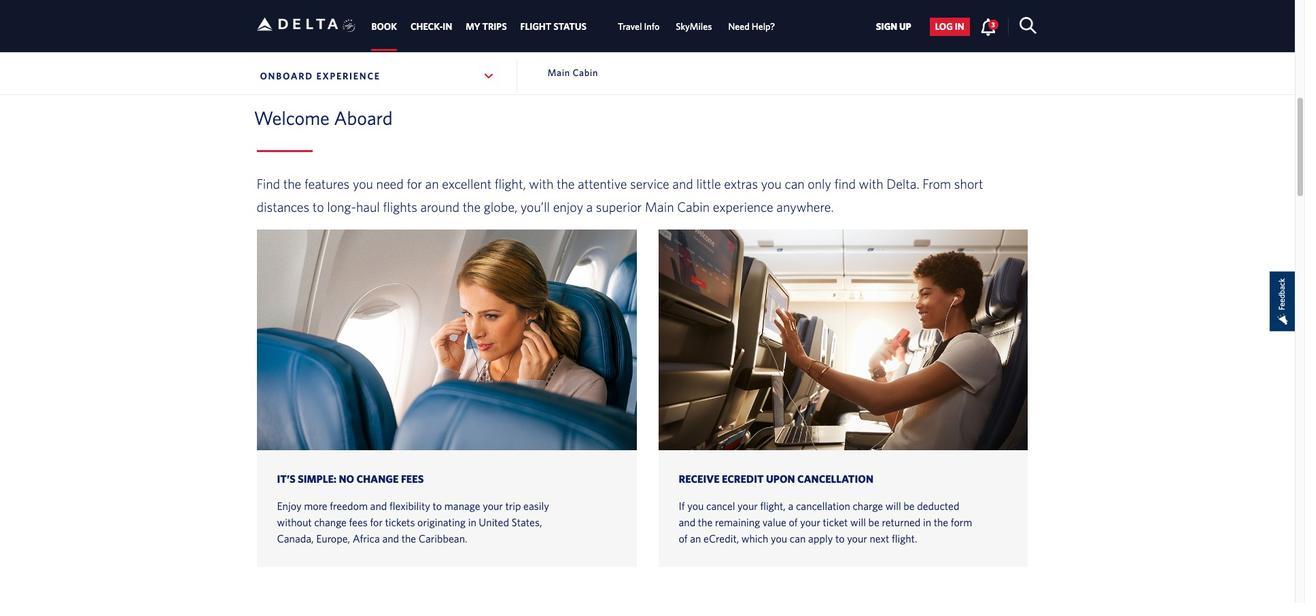 Task type: locate. For each thing, give the bounding box(es) containing it.
find
[[835, 176, 856, 192]]

1 vertical spatial a
[[789, 501, 794, 513]]

originating down the manage
[[418, 517, 466, 529]]

my
[[466, 21, 481, 32]]

and
[[547, 41, 572, 60], [673, 176, 694, 192], [370, 501, 387, 513], [679, 517, 696, 529], [382, 533, 399, 545]]

0 vertical spatial main
[[403, 7, 434, 19]]

receive
[[679, 473, 720, 486]]

0 horizontal spatial africa
[[353, 533, 380, 545]]

of
[[399, 22, 413, 41], [789, 517, 798, 529], [679, 533, 688, 545]]

1 vertical spatial book
[[846, 40, 880, 52]]

more up without
[[304, 501, 328, 513]]

cabin down status
[[573, 67, 598, 78]]

service
[[630, 176, 670, 192]]

enjoy up without
[[277, 501, 302, 513]]

1 vertical spatial of
[[789, 517, 798, 529]]

fees inside enjoy more freedom and flexibility to manage your trip easily without change fees for tickets originating in united states, canada, europe, africa and the caribbean.
[[349, 517, 368, 529]]

tickets inside enjoy more freedom and flexibility to manage your trip easily without change fees for tickets originating in united states, canada, europe, africa and the caribbean.
[[385, 517, 415, 529]]

easily
[[524, 501, 549, 513]]

form
[[951, 517, 973, 529]]

check-
[[411, 21, 443, 32]]

africa
[[503, 41, 543, 60], [353, 533, 380, 545]]

1 horizontal spatial an
[[690, 533, 701, 545]]

0 vertical spatial fees
[[560, 22, 588, 41]]

with up you'll
[[529, 176, 554, 192]]

the up main cabin on the left top
[[576, 41, 597, 60]]

in
[[443, 21, 452, 32]]

a inside the find the features you need for an excellent flight, with the attentive service and little extras you can only find with delta. from short distances to long-haul flights around the globe, you'll enjoy a superior main cabin experience anywhere.
[[587, 199, 593, 215]]

0 horizontal spatial with
[[454, 22, 484, 41]]

in inside enjoy more freedom and flexibility to manage your trip easily without change fees for tickets originating in united states, canada, europe, africa and the caribbean.
[[468, 517, 477, 529]]

and inside the find the features you need for an excellent flight, with the attentive service and little extras you can only find with delta. from short distances to long-haul flights around the globe, you'll enjoy a superior main cabin experience anywhere.
[[673, 176, 694, 192]]

1 horizontal spatial tickets
[[614, 22, 658, 41]]

2 horizontal spatial to
[[836, 533, 845, 545]]

africa down the freedom
[[353, 533, 380, 545]]

check-in link
[[411, 14, 452, 39]]

of down if at the right of the page
[[679, 533, 688, 545]]

0 horizontal spatial originating
[[418, 517, 466, 529]]

more down your
[[317, 22, 352, 41]]

and down flight status "link"
[[547, 41, 572, 60]]

a
[[587, 199, 593, 215], [789, 501, 794, 513]]

united down the trip
[[479, 517, 509, 529]]

for inside enjoy more freedom and flexibility to manage your trip easily without change fees for tickets originating in united states, canada, europe, africa and the caribbean.
[[370, 517, 383, 529]]

change down the freedom
[[314, 517, 347, 529]]

an
[[425, 176, 439, 192], [690, 533, 701, 545]]

log in button
[[930, 18, 970, 36]]

excellent
[[442, 176, 492, 192]]

tickets inside book your flight in main cabin enjoy more peace of mind with no change fees for tickets originating in united states, canada, europe, africa and the caribbean.
[[614, 22, 658, 41]]

cancellation
[[798, 473, 874, 486]]

flight, inside the find the features you need for an excellent flight, with the attentive service and little extras you can only find with delta. from short distances to long-haul flights around the globe, you'll enjoy a superior main cabin experience anywhere.
[[495, 176, 526, 192]]

cabin inside book your flight in main cabin enjoy more peace of mind with no change fees for tickets originating in united states, canada, europe, africa and the caribbean.
[[437, 7, 471, 19]]

book for book now
[[846, 40, 880, 52]]

1 horizontal spatial be
[[904, 501, 915, 513]]

0 vertical spatial will
[[886, 501, 902, 513]]

0 vertical spatial africa
[[503, 41, 543, 60]]

1 vertical spatial fees
[[349, 517, 368, 529]]

the down deducted
[[934, 517, 949, 529]]

1 horizontal spatial caribbean.
[[601, 41, 673, 60]]

0 horizontal spatial caribbean.
[[419, 533, 468, 545]]

0 horizontal spatial change
[[314, 517, 347, 529]]

main down flight status
[[548, 67, 570, 78]]

main down service
[[645, 199, 674, 215]]

0 horizontal spatial main
[[403, 7, 434, 19]]

1 vertical spatial for
[[407, 176, 422, 192]]

book
[[372, 21, 397, 32], [846, 40, 880, 52]]

2 enjoy from the top
[[277, 501, 302, 513]]

in right log
[[955, 21, 965, 32]]

book inside tab list
[[372, 21, 397, 32]]

0 horizontal spatial for
[[370, 517, 383, 529]]

more inside book your flight in main cabin enjoy more peace of mind with no change fees for tickets originating in united states, canada, europe, africa and the caribbean.
[[317, 22, 352, 41]]

1 horizontal spatial canada,
[[391, 41, 445, 60]]

1 horizontal spatial africa
[[503, 41, 543, 60]]

0 vertical spatial states,
[[342, 41, 387, 60]]

your left the trip
[[483, 501, 503, 513]]

with right find at top
[[859, 176, 884, 192]]

experience
[[317, 71, 381, 82]]

0 vertical spatial cabin
[[437, 7, 471, 19]]

to left long-
[[313, 199, 324, 215]]

0 vertical spatial europe,
[[449, 41, 499, 60]]

an inside the find the features you need for an excellent flight, with the attentive service and little extras you can only find with delta. from short distances to long-haul flights around the globe, you'll enjoy a superior main cabin experience anywhere.
[[425, 176, 439, 192]]

can left only on the right of the page
[[785, 176, 805, 192]]

fees right flight
[[560, 22, 588, 41]]

caribbean. inside enjoy more freedom and flexibility to manage your trip easily without change fees for tickets originating in united states, canada, europe, africa and the caribbean.
[[419, 533, 468, 545]]

0 vertical spatial tickets
[[614, 22, 658, 41]]

1 vertical spatial will
[[851, 517, 866, 529]]

for
[[591, 22, 610, 41], [407, 176, 422, 192], [370, 517, 383, 529]]

states,
[[342, 41, 387, 60], [512, 517, 542, 529]]

tickets left skymiles
[[614, 22, 658, 41]]

africa down flight
[[503, 41, 543, 60]]

1 vertical spatial to
[[433, 501, 442, 513]]

to
[[313, 199, 324, 215], [433, 501, 442, 513], [836, 533, 845, 545]]

0 vertical spatial change
[[508, 22, 556, 41]]

2 vertical spatial main
[[645, 199, 674, 215]]

1 vertical spatial states,
[[512, 517, 542, 529]]

canada, down without
[[277, 533, 314, 545]]

0 vertical spatial to
[[313, 199, 324, 215]]

1 vertical spatial united
[[479, 517, 509, 529]]

0 horizontal spatial be
[[869, 517, 880, 529]]

onboard experience
[[260, 71, 381, 82]]

of right 'value'
[[789, 517, 798, 529]]

0 vertical spatial enjoy
[[277, 22, 314, 41]]

0 vertical spatial book
[[372, 21, 397, 32]]

cabin
[[437, 7, 471, 19], [573, 67, 598, 78], [677, 199, 710, 215]]

tab list containing book
[[365, 0, 784, 51]]

1 vertical spatial africa
[[353, 533, 380, 545]]

1 vertical spatial enjoy
[[277, 501, 302, 513]]

canada, inside enjoy more freedom and flexibility to manage your trip easily without change fees for tickets originating in united states, canada, europe, africa and the caribbean.
[[277, 533, 314, 545]]

in down deducted
[[924, 517, 932, 529]]

cabin inside the find the features you need for an excellent flight, with the attentive service and little extras you can only find with delta. from short distances to long-haul flights around the globe, you'll enjoy a superior main cabin experience anywhere.
[[677, 199, 710, 215]]

0 vertical spatial united
[[293, 41, 338, 60]]

tickets down the flexibility
[[385, 517, 415, 529]]

0 vertical spatial canada,
[[391, 41, 445, 60]]

simple:
[[298, 473, 337, 486]]

of inside book your flight in main cabin enjoy more peace of mind with no change fees for tickets originating in united states, canada, europe, africa and the caribbean.
[[399, 22, 413, 41]]

2 horizontal spatial for
[[591, 22, 610, 41]]

0 horizontal spatial an
[[425, 176, 439, 192]]

flight, up 'value'
[[761, 501, 786, 513]]

originating right info
[[661, 22, 733, 41]]

for left travel at the left of page
[[591, 22, 610, 41]]

0 horizontal spatial states,
[[342, 41, 387, 60]]

1 enjoy from the top
[[277, 22, 314, 41]]

sign up link
[[871, 18, 917, 36]]

enjoy
[[553, 199, 583, 215]]

the inside book your flight in main cabin enjoy more peace of mind with no change fees for tickets originating in united states, canada, europe, africa and the caribbean.
[[576, 41, 597, 60]]

1 horizontal spatial for
[[407, 176, 422, 192]]

canada, down check-
[[391, 41, 445, 60]]

1 horizontal spatial flight,
[[761, 501, 786, 513]]

more
[[317, 22, 352, 41], [304, 501, 328, 513]]

in down the manage
[[468, 517, 477, 529]]

be up next
[[869, 517, 880, 529]]

0 vertical spatial can
[[785, 176, 805, 192]]

my trips link
[[466, 14, 507, 39]]

0 vertical spatial a
[[587, 199, 593, 215]]

canada, inside book your flight in main cabin enjoy more peace of mind with no change fees for tickets originating in united states, canada, europe, africa and the caribbean.
[[391, 41, 445, 60]]

1 horizontal spatial to
[[433, 501, 442, 513]]

main
[[403, 7, 434, 19], [548, 67, 570, 78], [645, 199, 674, 215]]

3 link
[[980, 18, 999, 35]]

can
[[785, 176, 805, 192], [790, 533, 806, 545]]

2 vertical spatial cabin
[[677, 199, 710, 215]]

1 vertical spatial caribbean.
[[419, 533, 468, 545]]

can inside if you cancel your flight, a cancellation charge will be deducted and the remaining value of your ticket will be returned in the form of an ecredit, which you can apply to your next flight.
[[790, 533, 806, 545]]

europe, inside enjoy more freedom and flexibility to manage your trip easily without change fees for tickets originating in united states, canada, europe, africa and the caribbean.
[[316, 533, 350, 545]]

0 vertical spatial flight,
[[495, 176, 526, 192]]

info
[[644, 21, 660, 32]]

from
[[923, 176, 952, 192]]

0 horizontal spatial book
[[372, 21, 397, 32]]

for inside book your flight in main cabin enjoy more peace of mind with no change fees for tickets originating in united states, canada, europe, africa and the caribbean.
[[591, 22, 610, 41]]

travel info link
[[618, 14, 660, 39]]

2 horizontal spatial main
[[645, 199, 674, 215]]

0 vertical spatial of
[[399, 22, 413, 41]]

1 horizontal spatial states,
[[512, 517, 542, 529]]

book down flight
[[372, 21, 397, 32]]

book down 'sign'
[[846, 40, 880, 52]]

book link
[[372, 14, 397, 39]]

1 vertical spatial canada,
[[277, 533, 314, 545]]

0 vertical spatial more
[[317, 22, 352, 41]]

0 horizontal spatial flight,
[[495, 176, 526, 192]]

will down charge
[[851, 517, 866, 529]]

a right enjoy at the left of the page
[[587, 199, 593, 215]]

main up check-
[[403, 7, 434, 19]]

2 horizontal spatial with
[[859, 176, 884, 192]]

flight, up globe,
[[495, 176, 526, 192]]

now
[[884, 40, 914, 52]]

2 horizontal spatial of
[[789, 517, 798, 529]]

if you cancel your flight, a cancellation charge will be deducted and the remaining value of your ticket will be returned in the form of an ecredit, which you can apply to your next flight.
[[679, 501, 973, 545]]

originating inside book your flight in main cabin enjoy more peace of mind with no change fees for tickets originating in united states, canada, europe, africa and the caribbean.
[[661, 22, 733, 41]]

0 horizontal spatial cabin
[[437, 7, 471, 19]]

to left the manage
[[433, 501, 442, 513]]

sign up
[[876, 21, 912, 32]]

book now link
[[763, 21, 997, 71]]

caribbean. down the manage
[[419, 533, 468, 545]]

fees down the freedom
[[349, 517, 368, 529]]

0 horizontal spatial canada,
[[277, 533, 314, 545]]

the down the flexibility
[[402, 533, 416, 545]]

1 horizontal spatial main
[[548, 67, 570, 78]]

europe, down the freedom
[[316, 533, 350, 545]]

1 horizontal spatial change
[[508, 22, 556, 41]]

0 horizontal spatial of
[[399, 22, 413, 41]]

enjoy
[[277, 22, 314, 41], [277, 501, 302, 513]]

2 vertical spatial to
[[836, 533, 845, 545]]

states, down easily
[[512, 517, 542, 529]]

fees
[[560, 22, 588, 41], [349, 517, 368, 529]]

0 vertical spatial an
[[425, 176, 439, 192]]

with
[[454, 22, 484, 41], [529, 176, 554, 192], [859, 176, 884, 192]]

change
[[508, 22, 556, 41], [314, 517, 347, 529]]

cabin up in
[[437, 7, 471, 19]]

change right no
[[508, 22, 556, 41]]

enjoy down book
[[277, 22, 314, 41]]

1 horizontal spatial of
[[679, 533, 688, 545]]

1 horizontal spatial cabin
[[573, 67, 598, 78]]

0 vertical spatial be
[[904, 501, 915, 513]]

in up onboard in the left top of the page
[[277, 41, 289, 60]]

onboard
[[260, 71, 313, 82]]

1 vertical spatial can
[[790, 533, 806, 545]]

1 horizontal spatial fees
[[560, 22, 588, 41]]

to inside if you cancel your flight, a cancellation charge will be deducted and the remaining value of your ticket will be returned in the form of an ecredit, which you can apply to your next flight.
[[836, 533, 845, 545]]

0 horizontal spatial to
[[313, 199, 324, 215]]

tab list
[[365, 0, 784, 51]]

and left little
[[673, 176, 694, 192]]

1 horizontal spatial with
[[529, 176, 554, 192]]

to down ticket
[[836, 533, 845, 545]]

1 vertical spatial originating
[[418, 517, 466, 529]]

1 vertical spatial flight,
[[761, 501, 786, 513]]

caribbean. down travel info at the top of page
[[601, 41, 673, 60]]

0 vertical spatial originating
[[661, 22, 733, 41]]

europe,
[[449, 41, 499, 60], [316, 533, 350, 545]]

0 vertical spatial caribbean.
[[601, 41, 673, 60]]

need help?
[[729, 21, 776, 32]]

your up remaining
[[738, 501, 758, 513]]

0 vertical spatial for
[[591, 22, 610, 41]]

for right need
[[407, 176, 422, 192]]

will
[[886, 501, 902, 513], [851, 517, 866, 529]]

you down 'value'
[[771, 533, 788, 545]]

be up returned
[[904, 501, 915, 513]]

will up returned
[[886, 501, 902, 513]]

help?
[[752, 21, 776, 32]]

main cabin
[[548, 67, 598, 78]]

in inside if you cancel your flight, a cancellation charge will be deducted and the remaining value of your ticket will be returned in the form of an ecredit, which you can apply to your next flight.
[[924, 517, 932, 529]]

united
[[293, 41, 338, 60], [479, 517, 509, 529]]

0 horizontal spatial europe,
[[316, 533, 350, 545]]

states, up experience
[[342, 41, 387, 60]]

can left apply
[[790, 533, 806, 545]]

2 horizontal spatial cabin
[[677, 199, 710, 215]]

with right in
[[454, 22, 484, 41]]

flight,
[[495, 176, 526, 192], [761, 501, 786, 513]]

united inside book your flight in main cabin enjoy more peace of mind with no change fees for tickets originating in united states, canada, europe, africa and the caribbean.
[[293, 41, 338, 60]]

0 horizontal spatial a
[[587, 199, 593, 215]]

for down change
[[370, 517, 383, 529]]

3
[[992, 20, 996, 28]]

0 horizontal spatial fees
[[349, 517, 368, 529]]

be
[[904, 501, 915, 513], [869, 517, 880, 529]]

the inside enjoy more freedom and flexibility to manage your trip easily without change fees for tickets originating in united states, canada, europe, africa and the caribbean.
[[402, 533, 416, 545]]

ticket
[[823, 517, 848, 529]]

no
[[339, 473, 354, 486]]

book for book
[[372, 21, 397, 32]]

and down if at the right of the page
[[679, 517, 696, 529]]

in
[[388, 7, 400, 19], [955, 21, 965, 32], [277, 41, 289, 60], [468, 517, 477, 529], [924, 517, 932, 529]]

skymiles link
[[676, 14, 712, 39]]

cabin down little
[[677, 199, 710, 215]]

1 horizontal spatial europe,
[[449, 41, 499, 60]]

check-in
[[411, 21, 452, 32]]

an up around
[[425, 176, 439, 192]]

a down upon on the bottom of page
[[789, 501, 794, 513]]

1 vertical spatial more
[[304, 501, 328, 513]]

europe, down my
[[449, 41, 499, 60]]

1 horizontal spatial originating
[[661, 22, 733, 41]]

apply
[[809, 533, 833, 545]]

0 horizontal spatial tickets
[[385, 517, 415, 529]]

1 horizontal spatial a
[[789, 501, 794, 513]]

an left ecredit,
[[690, 533, 701, 545]]

skyteam image
[[343, 5, 356, 47]]

2 vertical spatial for
[[370, 517, 383, 529]]

2 vertical spatial of
[[679, 533, 688, 545]]

change inside book your flight in main cabin enjoy more peace of mind with no change fees for tickets originating in united states, canada, europe, africa and the caribbean.
[[508, 22, 556, 41]]

of right book link on the left top of page
[[399, 22, 413, 41]]

no
[[487, 22, 504, 41]]

globe,
[[484, 199, 518, 215]]

enjoy inside book your flight in main cabin enjoy more peace of mind with no change fees for tickets originating in united states, canada, europe, africa and the caribbean.
[[277, 22, 314, 41]]

1 vertical spatial be
[[869, 517, 880, 529]]

1 vertical spatial tickets
[[385, 517, 415, 529]]

0 horizontal spatial united
[[293, 41, 338, 60]]

1 vertical spatial europe,
[[316, 533, 350, 545]]

the down the cancel
[[698, 517, 713, 529]]

a inside if you cancel your flight, a cancellation charge will be deducted and the remaining value of your ticket will be returned in the form of an ecredit, which you can apply to your next flight.
[[789, 501, 794, 513]]

charge
[[853, 501, 884, 513]]

united up 'onboard experience'
[[293, 41, 338, 60]]

1 horizontal spatial united
[[479, 517, 509, 529]]

enjoy inside enjoy more freedom and flexibility to manage your trip easily without change fees for tickets originating in united states, canada, europe, africa and the caribbean.
[[277, 501, 302, 513]]



Task type: describe. For each thing, give the bounding box(es) containing it.
ecredit
[[722, 473, 764, 486]]

need
[[729, 21, 750, 32]]

find
[[257, 176, 280, 192]]

which
[[742, 533, 769, 545]]

log
[[936, 21, 953, 32]]

main inside the find the features you need for an excellent flight, with the attentive service and little extras you can only find with delta. from short distances to long-haul flights around the globe, you'll enjoy a superior main cabin experience anywhere.
[[645, 199, 674, 215]]

to inside enjoy more freedom and flexibility to manage your trip easily without change fees for tickets originating in united states, canada, europe, africa and the caribbean.
[[433, 501, 442, 513]]

flight status link
[[521, 14, 587, 39]]

united inside enjoy more freedom and flexibility to manage your trip easily without change fees for tickets originating in united states, canada, europe, africa and the caribbean.
[[479, 517, 509, 529]]

fees inside book your flight in main cabin enjoy more peace of mind with no change fees for tickets originating in united states, canada, europe, africa and the caribbean.
[[560, 22, 588, 41]]

welcome aboard
[[254, 107, 393, 129]]

value
[[763, 517, 787, 529]]

deducted
[[918, 501, 960, 513]]

0 horizontal spatial will
[[851, 517, 866, 529]]

you right if at the right of the page
[[688, 501, 704, 513]]

log in
[[936, 21, 965, 32]]

and inside if you cancel your flight, a cancellation charge will be deducted and the remaining value of your ticket will be returned in the form of an ecredit, which you can apply to your next flight.
[[679, 517, 696, 529]]

experience
[[713, 199, 774, 215]]

your
[[312, 7, 343, 19]]

flight status
[[521, 21, 587, 32]]

africa inside enjoy more freedom and flexibility to manage your trip easily without change fees for tickets originating in united states, canada, europe, africa and the caribbean.
[[353, 533, 380, 545]]

sign
[[876, 21, 898, 32]]

it's simple: no change fees
[[277, 473, 424, 486]]

with inside book your flight in main cabin enjoy more peace of mind with no change fees for tickets originating in united states, canada, europe, africa and the caribbean.
[[454, 22, 484, 41]]

onboard experience button
[[257, 59, 499, 93]]

can inside the find the features you need for an excellent flight, with the attentive service and little extras you can only find with delta. from short distances to long-haul flights around the globe, you'll enjoy a superior main cabin experience anywhere.
[[785, 176, 805, 192]]

next
[[870, 533, 890, 545]]

delta air lines image
[[257, 3, 338, 45]]

ecredit,
[[704, 533, 739, 545]]

superior
[[596, 199, 642, 215]]

need
[[376, 176, 404, 192]]

short
[[955, 176, 984, 192]]

extras
[[724, 176, 758, 192]]

travel
[[618, 21, 642, 32]]

find the features you need for an excellent flight, with the attentive service and little extras you can only find with delta. from short distances to long-haul flights around the globe, you'll enjoy a superior main cabin experience anywhere.
[[257, 176, 984, 215]]

more inside enjoy more freedom and flexibility to manage your trip easily without change fees for tickets originating in united states, canada, europe, africa and the caribbean.
[[304, 501, 328, 513]]

little
[[697, 176, 721, 192]]

long-
[[327, 199, 356, 215]]

manage
[[445, 501, 481, 513]]

status
[[554, 21, 587, 32]]

flights
[[383, 199, 417, 215]]

enjoy more freedom and flexibility to manage your trip easily without change fees for tickets originating in united states, canada, europe, africa and the caribbean.
[[277, 501, 549, 545]]

attentive
[[578, 176, 627, 192]]

and inside book your flight in main cabin enjoy more peace of mind with no change fees for tickets originating in united states, canada, europe, africa and the caribbean.
[[547, 41, 572, 60]]

in up peace
[[388, 7, 400, 19]]

trip
[[506, 501, 521, 513]]

aboard
[[334, 107, 393, 129]]

flight
[[521, 21, 552, 32]]

features
[[305, 176, 350, 192]]

the right find
[[283, 176, 301, 192]]

your left next
[[847, 533, 868, 545]]

1 horizontal spatial will
[[886, 501, 902, 513]]

africa inside book your flight in main cabin enjoy more peace of mind with no change fees for tickets originating in united states, canada, europe, africa and the caribbean.
[[503, 41, 543, 60]]

travel info
[[618, 21, 660, 32]]

upon
[[766, 473, 795, 486]]

the down excellent
[[463, 199, 481, 215]]

if
[[679, 501, 685, 513]]

originating inside enjoy more freedom and flexibility to manage your trip easily without change fees for tickets originating in united states, canada, europe, africa and the caribbean.
[[418, 517, 466, 529]]

main inside book your flight in main cabin enjoy more peace of mind with no change fees for tickets originating in united states, canada, europe, africa and the caribbean.
[[403, 7, 434, 19]]

and down change
[[370, 501, 387, 513]]

you right extras on the right of the page
[[762, 176, 782, 192]]

states, inside enjoy more freedom and flexibility to manage your trip easily without change fees for tickets originating in united states, canada, europe, africa and the caribbean.
[[512, 517, 542, 529]]

book your flight in main cabin enjoy more peace of mind with no change fees for tickets originating in united states, canada, europe, africa and the caribbean.
[[277, 7, 733, 60]]

change inside enjoy more freedom and flexibility to manage your trip easily without change fees for tickets originating in united states, canada, europe, africa and the caribbean.
[[314, 517, 347, 529]]

1 vertical spatial main
[[548, 67, 570, 78]]

you'll
[[521, 199, 550, 215]]

your up apply
[[801, 517, 821, 529]]

receive ecredit upon cancellation
[[679, 473, 874, 486]]

trips
[[483, 21, 507, 32]]

it's
[[277, 473, 296, 486]]

change
[[357, 473, 399, 486]]

flight
[[346, 7, 385, 19]]

anywhere.
[[777, 199, 834, 215]]

around
[[421, 199, 460, 215]]

flight, inside if you cancel your flight, a cancellation charge will be deducted and the remaining value of your ticket will be returned in the form of an ecredit, which you can apply to your next flight.
[[761, 501, 786, 513]]

remaining
[[715, 517, 760, 529]]

and down the flexibility
[[382, 533, 399, 545]]

flexibility
[[390, 501, 430, 513]]

caribbean. inside book your flight in main cabin enjoy more peace of mind with no change fees for tickets originating in united states, canada, europe, africa and the caribbean.
[[601, 41, 673, 60]]

to inside the find the features you need for an excellent flight, with the attentive service and little extras you can only find with delta. from short distances to long-haul flights around the globe, you'll enjoy a superior main cabin experience anywhere.
[[313, 199, 324, 215]]

an inside if you cancel your flight, a cancellation charge will be deducted and the remaining value of your ticket will be returned in the form of an ecredit, which you can apply to your next flight.
[[690, 533, 701, 545]]

skymiles
[[676, 21, 712, 32]]

book now
[[846, 40, 914, 52]]

fees
[[401, 473, 424, 486]]

up
[[900, 21, 912, 32]]

haul
[[356, 199, 380, 215]]

states, inside book your flight in main cabin enjoy more peace of mind with no change fees for tickets originating in united states, canada, europe, africa and the caribbean.
[[342, 41, 387, 60]]

freedom
[[330, 501, 368, 513]]

distances
[[257, 199, 310, 215]]

your inside enjoy more freedom and flexibility to manage your trip easily without change fees for tickets originating in united states, canada, europe, africa and the caribbean.
[[483, 501, 503, 513]]

delta.
[[887, 176, 920, 192]]

europe, inside book your flight in main cabin enjoy more peace of mind with no change fees for tickets originating in united states, canada, europe, africa and the caribbean.
[[449, 41, 499, 60]]

only
[[808, 176, 832, 192]]

you up haul
[[353, 176, 373, 192]]

book
[[277, 7, 309, 19]]

the up enjoy at the left of the page
[[557, 176, 575, 192]]

welcome
[[254, 107, 330, 129]]

mind
[[416, 22, 451, 41]]

without
[[277, 517, 312, 529]]

need help? link
[[729, 14, 776, 39]]

for inside the find the features you need for an excellent flight, with the attentive service and little extras you can only find with delta. from short distances to long-haul flights around the globe, you'll enjoy a superior main cabin experience anywhere.
[[407, 176, 422, 192]]

in inside button
[[955, 21, 965, 32]]

1 vertical spatial cabin
[[573, 67, 598, 78]]

cancellation
[[796, 501, 851, 513]]

cancel
[[707, 501, 736, 513]]



Task type: vqa. For each thing, say whether or not it's contained in the screenshot.
right the with
yes



